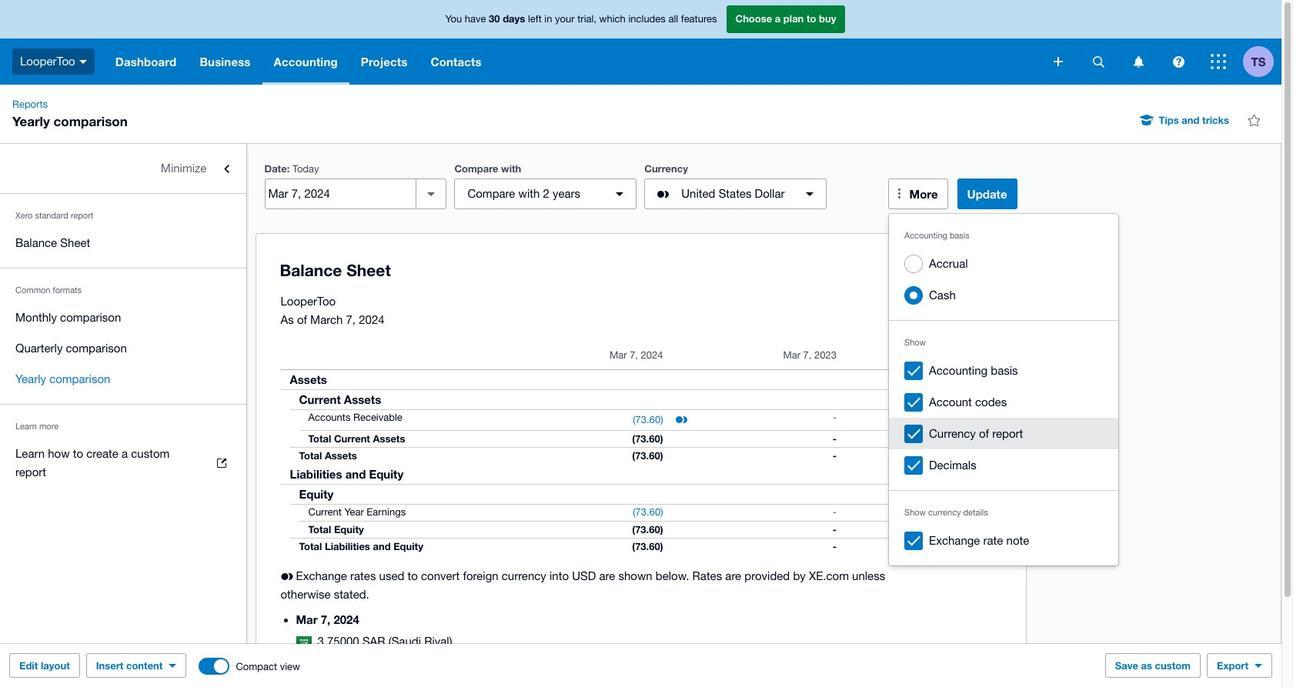 Task type: locate. For each thing, give the bounding box(es) containing it.
learn down "learn more"
[[15, 447, 45, 460]]

more
[[39, 422, 59, 431]]

0 vertical spatial learn
[[15, 422, 37, 431]]

total up the liabilities and equity
[[299, 449, 322, 461]]

are
[[599, 569, 615, 582], [725, 569, 741, 582]]

1 horizontal spatial loopertoo
[[281, 295, 336, 308]]

currency left into at the bottom left
[[502, 569, 546, 582]]

0 horizontal spatial currency
[[644, 162, 688, 175]]

1 horizontal spatial currency
[[928, 508, 961, 517]]

0 vertical spatial mar 7, 2024
[[609, 349, 663, 361]]

with for compare with 2 years
[[518, 187, 540, 200]]

to inside learn how to create a custom report
[[73, 447, 83, 460]]

of down codes
[[979, 427, 989, 440]]

currency inside group
[[928, 508, 961, 517]]

decimals button
[[889, 449, 1118, 481]]

plan
[[783, 13, 804, 25]]

(73.60) link
[[624, 413, 672, 428], [624, 505, 672, 520]]

currency up united
[[644, 162, 688, 175]]

1 vertical spatial (73.60) link
[[624, 505, 672, 520]]

learn
[[15, 422, 37, 431], [15, 447, 45, 460]]

and right tips
[[1182, 114, 1199, 126]]

2 vertical spatial and
[[373, 540, 391, 552]]

convert
[[421, 569, 460, 582]]

1 horizontal spatial currency
[[929, 427, 976, 440]]

currency of report button
[[889, 418, 1118, 449]]

currency left details
[[928, 508, 961, 517]]

2 horizontal spatial and
[[1182, 114, 1199, 126]]

and for liabilities
[[345, 467, 366, 481]]

1 show from the top
[[904, 338, 926, 347]]

comparison down "formats"
[[60, 311, 121, 324]]

1 horizontal spatial of
[[979, 427, 989, 440]]

comparison up minimize button
[[54, 113, 128, 129]]

svg image
[[1211, 54, 1226, 69], [1093, 56, 1104, 67], [1054, 57, 1063, 66], [79, 60, 87, 64]]

2 learn from the top
[[15, 447, 45, 460]]

0 vertical spatial current
[[299, 393, 341, 406]]

2 (73.60) link from the top
[[624, 505, 672, 520]]

minimize button
[[0, 153, 246, 184]]

1 vertical spatial show
[[904, 508, 926, 517]]

details
[[963, 508, 988, 517]]

comparison down the quarterly comparison
[[49, 373, 110, 386]]

quarterly comparison link
[[0, 333, 246, 364]]

balance sheet
[[15, 236, 90, 249]]

1 vertical spatial learn
[[15, 447, 45, 460]]

2023
[[814, 349, 837, 361]]

accounts receivable
[[308, 412, 402, 423]]

0 vertical spatial compare
[[454, 162, 498, 175]]

are right rates
[[725, 569, 741, 582]]

1 vertical spatial currency
[[502, 569, 546, 582]]

ts
[[1251, 54, 1266, 68]]

- link up the rate
[[979, 505, 1001, 520]]

1 vertical spatial compare
[[467, 187, 515, 200]]

of inside button
[[979, 427, 989, 440]]

2 show from the top
[[904, 508, 926, 517]]

accounting
[[274, 55, 338, 68], [904, 231, 947, 240], [929, 364, 988, 377]]

total for total equity
[[308, 523, 331, 535]]

total down 'current year earnings'
[[308, 523, 331, 535]]

report
[[71, 211, 93, 220], [992, 427, 1023, 440], [15, 466, 46, 479]]

yearly
[[12, 113, 50, 129], [15, 373, 46, 386]]

comparison down the monthly comparison link
[[66, 342, 127, 355]]

svg image
[[1133, 56, 1143, 67], [1173, 56, 1184, 67]]

0 vertical spatial (73.60) link
[[624, 413, 672, 428]]

a right the create
[[122, 447, 128, 460]]

basis
[[950, 231, 970, 240], [991, 364, 1018, 377]]

1 horizontal spatial are
[[725, 569, 741, 582]]

3.75000 sar (saudi riyal)
[[317, 635, 452, 648]]

0 vertical spatial yearly
[[12, 113, 50, 129]]

yearly down reports link
[[12, 113, 50, 129]]

total up total assets
[[308, 432, 331, 444]]

0 horizontal spatial loopertoo
[[20, 54, 75, 68]]

2 horizontal spatial report
[[992, 427, 1023, 440]]

learn inside learn how to create a custom report
[[15, 447, 45, 460]]

0 horizontal spatial svg image
[[1133, 56, 1143, 67]]

compare down compare with
[[467, 187, 515, 200]]

loopertoo up reports
[[20, 54, 75, 68]]

accounting basis inside button
[[929, 364, 1018, 377]]

0 vertical spatial and
[[1182, 114, 1199, 126]]

report up sheet
[[71, 211, 93, 220]]

0 horizontal spatial of
[[297, 313, 307, 326]]

1 vertical spatial loopertoo
[[281, 295, 336, 308]]

exchange
[[929, 534, 980, 547], [296, 569, 347, 582]]

liabilities down total equity
[[325, 540, 370, 552]]

foreign
[[463, 569, 498, 582]]

compare with 2 years
[[467, 187, 580, 200]]

0 vertical spatial of
[[297, 313, 307, 326]]

edit layout button
[[9, 653, 80, 678]]

group
[[889, 214, 1118, 566]]

0 vertical spatial accounting
[[274, 55, 338, 68]]

otherwise
[[281, 588, 331, 601]]

united states dollar button
[[644, 179, 827, 209]]

exchange rates used to convert foreign currency into usd are shown below. rates are provided by xe.com unless otherwise stated.
[[281, 569, 885, 601]]

learn for learn more
[[15, 422, 37, 431]]

of right as
[[297, 313, 307, 326]]

0 vertical spatial currency
[[928, 508, 961, 517]]

and down total assets
[[345, 467, 366, 481]]

buy
[[819, 13, 836, 25]]

compare up compare with 2 years in the top left of the page
[[454, 162, 498, 175]]

1 vertical spatial of
[[979, 427, 989, 440]]

custom right the create
[[131, 447, 170, 460]]

1 horizontal spatial exchange
[[929, 534, 980, 547]]

2 vertical spatial report
[[15, 466, 46, 479]]

show for show
[[904, 338, 926, 347]]

(73.60) for total assets
[[632, 449, 663, 461]]

equity down the liabilities and equity
[[299, 487, 333, 501]]

0 horizontal spatial custom
[[131, 447, 170, 460]]

1 vertical spatial accounting basis
[[929, 364, 1018, 377]]

learn left more
[[15, 422, 37, 431]]

custom inside button
[[1155, 660, 1191, 672]]

0 vertical spatial 2024
[[359, 313, 384, 326]]

below.
[[656, 569, 689, 582]]

2024 inside report output element
[[641, 349, 663, 361]]

currency up decimals
[[929, 427, 976, 440]]

report inside button
[[992, 427, 1023, 440]]

1 vertical spatial exchange
[[296, 569, 347, 582]]

list box
[[889, 214, 1118, 566]]

currency inside button
[[929, 427, 976, 440]]

loopertoo for loopertoo as of march 7, 2024
[[281, 295, 336, 308]]

2 are from the left
[[725, 569, 741, 582]]

1 vertical spatial report
[[992, 427, 1023, 440]]

basis up accrual
[[950, 231, 970, 240]]

common
[[15, 286, 50, 295]]

how
[[48, 447, 70, 460]]

a left plan
[[775, 13, 781, 25]]

united states dollar
[[681, 187, 785, 200]]

exchange inside button
[[929, 534, 980, 547]]

business button
[[188, 38, 262, 85]]

show
[[904, 338, 926, 347], [904, 508, 926, 517]]

quarterly
[[15, 342, 63, 355]]

to inside the exchange rates used to convert foreign currency into usd are shown below. rates are provided by xe.com unless otherwise stated.
[[408, 569, 418, 582]]

1 learn from the top
[[15, 422, 37, 431]]

add to favourites image
[[1238, 105, 1269, 135]]

common formats
[[15, 286, 82, 295]]

(73.60)
[[633, 414, 663, 426], [632, 432, 663, 444], [632, 449, 663, 461], [633, 506, 663, 518], [632, 523, 663, 535], [632, 540, 663, 552]]

0 horizontal spatial a
[[122, 447, 128, 460]]

banner containing ts
[[0, 0, 1281, 85]]

0 horizontal spatial mar
[[296, 612, 318, 626]]

to edit exchange rates, go to currencies link
[[281, 659, 489, 672]]

1 horizontal spatial basis
[[991, 364, 1018, 377]]

xe.com
[[809, 569, 849, 582]]

compare with
[[454, 162, 521, 175]]

1 horizontal spatial custom
[[1155, 660, 1191, 672]]

and
[[1182, 114, 1199, 126], [345, 467, 366, 481], [373, 540, 391, 552]]

2 vertical spatial accounting
[[929, 364, 988, 377]]

business
[[200, 55, 251, 68]]

1 horizontal spatial a
[[775, 13, 781, 25]]

1 horizontal spatial svg image
[[1173, 56, 1184, 67]]

0 horizontal spatial are
[[599, 569, 615, 582]]

tricks
[[1202, 114, 1229, 126]]

equity up used
[[393, 540, 423, 552]]

accounting basis up accrual
[[904, 231, 970, 240]]

projects
[[361, 55, 407, 68]]

mar
[[609, 349, 627, 361], [783, 349, 800, 361], [296, 612, 318, 626]]

years
[[553, 187, 580, 200]]

list box containing accrual
[[889, 214, 1118, 566]]

as
[[1141, 660, 1152, 672]]

compact view
[[236, 661, 300, 672]]

loopertoo
[[20, 54, 75, 68], [281, 295, 336, 308]]

accrual
[[929, 257, 968, 270]]

1 vertical spatial currency
[[929, 427, 976, 440]]

riyal)
[[424, 635, 452, 648]]

accounting basis up account codes
[[929, 364, 1018, 377]]

dollar
[[755, 187, 785, 200]]

in
[[544, 13, 552, 25]]

with left 2
[[518, 187, 540, 200]]

loopertoo inside popup button
[[20, 54, 75, 68]]

exchange up otherwise at the bottom of the page
[[296, 569, 347, 582]]

equity
[[369, 467, 403, 481], [299, 487, 333, 501], [334, 523, 364, 535], [393, 540, 423, 552]]

current for assets
[[299, 393, 341, 406]]

year
[[344, 506, 364, 518]]

1 vertical spatial custom
[[1155, 660, 1191, 672]]

are right "usd"
[[599, 569, 615, 582]]

1 vertical spatial and
[[345, 467, 366, 481]]

save as custom
[[1115, 660, 1191, 672]]

comparison for monthly comparison
[[60, 311, 121, 324]]

and inside button
[[1182, 114, 1199, 126]]

0 horizontal spatial mar 7, 2024
[[296, 612, 359, 626]]

of inside loopertoo as of march 7, 2024
[[297, 313, 307, 326]]

basis up account codes button at the right
[[991, 364, 1018, 377]]

to right go
[[420, 659, 430, 672]]

1 vertical spatial a
[[122, 447, 128, 460]]

1 vertical spatial basis
[[991, 364, 1018, 377]]

2 vertical spatial current
[[308, 506, 342, 518]]

2 horizontal spatial mar
[[783, 349, 800, 361]]

mar 7, 2024 inside report output element
[[609, 349, 663, 361]]

comparison for quarterly comparison
[[66, 342, 127, 355]]

with up compare with 2 years in the top left of the page
[[501, 162, 521, 175]]

0 horizontal spatial and
[[345, 467, 366, 481]]

exchange currency details image
[[666, 404, 697, 435]]

0 vertical spatial currency
[[644, 162, 688, 175]]

assets down receivable
[[373, 432, 405, 444]]

1 vertical spatial current
[[334, 432, 370, 444]]

0 horizontal spatial currency
[[502, 569, 546, 582]]

0 vertical spatial report
[[71, 211, 93, 220]]

and up used
[[373, 540, 391, 552]]

sar
[[362, 635, 385, 648]]

currency
[[928, 508, 961, 517], [502, 569, 546, 582]]

- link up xe.com
[[823, 505, 846, 520]]

0 vertical spatial a
[[775, 13, 781, 25]]

accounting inside button
[[929, 364, 988, 377]]

2 vertical spatial 2024
[[334, 612, 359, 626]]

exchange inside the exchange rates used to convert foreign currency into usd are shown below. rates are provided by xe.com unless otherwise stated.
[[296, 569, 347, 582]]

to
[[807, 13, 816, 25], [73, 447, 83, 460], [408, 569, 418, 582], [420, 659, 430, 672]]

(saudi
[[388, 635, 421, 648]]

total down total equity
[[299, 540, 322, 552]]

svg image inside 'loopertoo' popup button
[[79, 60, 87, 64]]

show for show currency details
[[904, 508, 926, 517]]

0 horizontal spatial basis
[[950, 231, 970, 240]]

yearly down the "quarterly"
[[15, 373, 46, 386]]

account codes button
[[889, 386, 1118, 418]]

receivable
[[353, 412, 402, 423]]

learn how to create a custom report
[[15, 447, 170, 479]]

1 horizontal spatial mar
[[609, 349, 627, 361]]

choose a plan to buy
[[735, 13, 836, 25]]

0 vertical spatial custom
[[131, 447, 170, 460]]

to edit exchange rates, go to currencies
[[281, 659, 489, 672]]

liabilities down total assets
[[290, 467, 342, 481]]

note
[[1006, 534, 1029, 547]]

current up accounts
[[299, 393, 341, 406]]

0 horizontal spatial report
[[15, 466, 46, 479]]

Select end date field
[[265, 179, 416, 209]]

contacts
[[431, 55, 482, 68]]

reports yearly comparison
[[12, 99, 128, 129]]

currency for currency of report
[[929, 427, 976, 440]]

1 horizontal spatial mar 7, 2024
[[609, 349, 663, 361]]

compare for compare with
[[454, 162, 498, 175]]

custom right as
[[1155, 660, 1191, 672]]

1 vertical spatial with
[[518, 187, 540, 200]]

1 horizontal spatial report
[[71, 211, 93, 220]]

to right how
[[73, 447, 83, 460]]

banner
[[0, 0, 1281, 85]]

comparison for yearly comparison
[[49, 373, 110, 386]]

to right used
[[408, 569, 418, 582]]

0 vertical spatial exchange
[[929, 534, 980, 547]]

7, inside loopertoo as of march 7, 2024
[[346, 313, 356, 326]]

as
[[281, 313, 294, 326]]

1 vertical spatial 2024
[[641, 349, 663, 361]]

days
[[503, 13, 525, 25]]

loopertoo up march
[[281, 295, 336, 308]]

3.75000
[[317, 635, 359, 648]]

0 vertical spatial with
[[501, 162, 521, 175]]

0 vertical spatial show
[[904, 338, 926, 347]]

and for tips
[[1182, 114, 1199, 126]]

export button
[[1207, 653, 1272, 678]]

report down "learn more"
[[15, 466, 46, 479]]

7,
[[346, 313, 356, 326], [630, 349, 638, 361], [803, 349, 812, 361], [321, 612, 330, 626]]

dashboard
[[115, 55, 177, 68]]

report up decimals button
[[992, 427, 1023, 440]]

0 horizontal spatial exchange
[[296, 569, 347, 582]]

current up total equity
[[308, 506, 342, 518]]

usd
[[572, 569, 596, 582]]

current down accounts receivable
[[334, 432, 370, 444]]

exchange down show currency details
[[929, 534, 980, 547]]

0 vertical spatial loopertoo
[[20, 54, 75, 68]]

total assets
[[299, 449, 357, 461]]

Report title field
[[276, 253, 995, 289]]

loopertoo inside loopertoo as of march 7, 2024
[[281, 295, 336, 308]]



Task type: describe. For each thing, give the bounding box(es) containing it.
report inside learn how to create a custom report
[[15, 466, 46, 479]]

loopertoo as of march 7, 2024
[[281, 295, 384, 326]]

to left buy
[[807, 13, 816, 25]]

accounting basis button
[[889, 355, 1118, 386]]

you have 30 days left in your trial, which includes all features
[[445, 13, 717, 25]]

total for total current assets
[[308, 432, 331, 444]]

save as custom button
[[1105, 653, 1201, 678]]

compare for compare with 2 years
[[467, 187, 515, 200]]

group containing accrual
[[889, 214, 1118, 566]]

1 vertical spatial liabilities
[[325, 540, 370, 552]]

report output element
[[281, 342, 1001, 555]]

date : today
[[264, 162, 319, 175]]

show currency details
[[904, 508, 988, 517]]

monthly comparison link
[[0, 302, 246, 333]]

reports link
[[6, 97, 54, 112]]

insert content button
[[86, 653, 187, 678]]

mar 7, 2023
[[783, 349, 837, 361]]

:
[[287, 162, 290, 175]]

current for year
[[308, 506, 342, 518]]

earnings
[[367, 506, 406, 518]]

create
[[86, 447, 118, 460]]

0 vertical spatial liabilities
[[290, 467, 342, 481]]

states
[[719, 187, 751, 200]]

assets up accounts receivable
[[344, 393, 381, 406]]

1 are from the left
[[599, 569, 615, 582]]

learn for learn how to create a custom report
[[15, 447, 45, 460]]

rates
[[350, 569, 376, 582]]

total for total liabilities and equity
[[299, 540, 322, 552]]

insert
[[96, 660, 123, 672]]

sheet
[[60, 236, 90, 249]]

content
[[126, 660, 163, 672]]

2024 inside loopertoo as of march 7, 2024
[[359, 313, 384, 326]]

report for currency of report
[[992, 427, 1023, 440]]

exchange for rates
[[296, 569, 347, 582]]

accounts
[[308, 412, 351, 423]]

comparison inside "reports yearly comparison"
[[54, 113, 128, 129]]

learn more
[[15, 422, 59, 431]]

learn how to create a custom report link
[[0, 439, 246, 488]]

current assets
[[299, 393, 381, 406]]

accounting inside popup button
[[274, 55, 338, 68]]

exchange rate note
[[929, 534, 1029, 547]]

your
[[555, 13, 575, 25]]

0 vertical spatial accounting basis
[[904, 231, 970, 240]]

with for compare with
[[501, 162, 521, 175]]

codes
[[975, 396, 1007, 409]]

left
[[528, 13, 542, 25]]

balance
[[15, 236, 57, 249]]

ts button
[[1243, 38, 1281, 85]]

tips and tricks button
[[1131, 108, 1238, 132]]

assets up the liabilities and equity
[[325, 449, 357, 461]]

account codes
[[929, 396, 1007, 409]]

into
[[550, 569, 569, 582]]

- link down codes
[[979, 410, 1001, 426]]

cash button
[[889, 279, 1118, 311]]

decimals
[[929, 459, 976, 472]]

1 svg image from the left
[[1133, 56, 1143, 67]]

yearly comparison link
[[0, 364, 246, 395]]

cash
[[929, 289, 956, 302]]

quarterly comparison
[[15, 342, 127, 355]]

provided
[[745, 569, 790, 582]]

choose
[[735, 13, 772, 25]]

2
[[543, 187, 549, 200]]

1 horizontal spatial and
[[373, 540, 391, 552]]

equity up 'earnings'
[[369, 467, 403, 481]]

report for xero standard report
[[71, 211, 93, 220]]

total for total assets
[[299, 449, 322, 461]]

rates
[[692, 569, 722, 582]]

used
[[379, 569, 404, 582]]

total liabilities and equity
[[299, 540, 423, 552]]

1 (73.60) link from the top
[[624, 413, 672, 428]]

1 vertical spatial accounting
[[904, 231, 947, 240]]

tips and tricks
[[1159, 114, 1229, 126]]

dashboard link
[[104, 38, 188, 85]]

loopertoo for loopertoo
[[20, 54, 75, 68]]

edit
[[296, 659, 315, 672]]

total equity
[[308, 523, 364, 535]]

2 svg image from the left
[[1173, 56, 1184, 67]]

30
[[489, 13, 500, 25]]

loopertoo button
[[0, 38, 104, 85]]

1 vertical spatial yearly
[[15, 373, 46, 386]]

(73.60) for total current assets
[[632, 432, 663, 444]]

1 vertical spatial mar 7, 2024
[[296, 612, 359, 626]]

list of convenience dates image
[[416, 179, 447, 209]]

exchange for rate
[[929, 534, 980, 547]]

you
[[445, 13, 462, 25]]

equity down year
[[334, 523, 364, 535]]

update
[[967, 187, 1007, 201]]

custom inside learn how to create a custom report
[[131, 447, 170, 460]]

more button
[[888, 179, 948, 209]]

assets up current assets
[[290, 373, 327, 386]]

contacts button
[[419, 38, 493, 85]]

yearly inside "reports yearly comparison"
[[12, 113, 50, 129]]

tips
[[1159, 114, 1179, 126]]

monthly
[[15, 311, 57, 324]]

xero standard report
[[15, 211, 93, 220]]

currency inside the exchange rates used to convert foreign currency into usd are shown below. rates are provided by xe.com unless otherwise stated.
[[502, 569, 546, 582]]

reports
[[12, 99, 48, 110]]

go
[[404, 659, 417, 672]]

currencies
[[434, 659, 489, 672]]

a inside learn how to create a custom report
[[122, 447, 128, 460]]

currency for currency
[[644, 162, 688, 175]]

more
[[909, 187, 938, 201]]

- link down 2023
[[823, 410, 846, 426]]

layout
[[41, 660, 70, 672]]

shown
[[618, 569, 652, 582]]

standard
[[35, 211, 68, 220]]

which
[[599, 13, 626, 25]]

basis inside button
[[991, 364, 1018, 377]]

current year earnings
[[308, 506, 406, 518]]

xero
[[15, 211, 33, 220]]

currency of report
[[929, 427, 1023, 440]]

exchange
[[318, 659, 368, 672]]

(73.60) for total liabilities and equity
[[632, 540, 663, 552]]

today
[[292, 163, 319, 175]]

trial,
[[577, 13, 596, 25]]

0 vertical spatial basis
[[950, 231, 970, 240]]

accrual button
[[889, 248, 1118, 279]]

(73.60) for total equity
[[632, 523, 663, 535]]

exchange rate note button
[[889, 525, 1118, 556]]

export
[[1217, 660, 1248, 672]]

view
[[280, 661, 300, 672]]

to
[[281, 659, 293, 672]]

edit
[[19, 660, 38, 672]]

by
[[793, 569, 806, 582]]

rate
[[983, 534, 1003, 547]]



Task type: vqa. For each thing, say whether or not it's contained in the screenshot.
Budget
no



